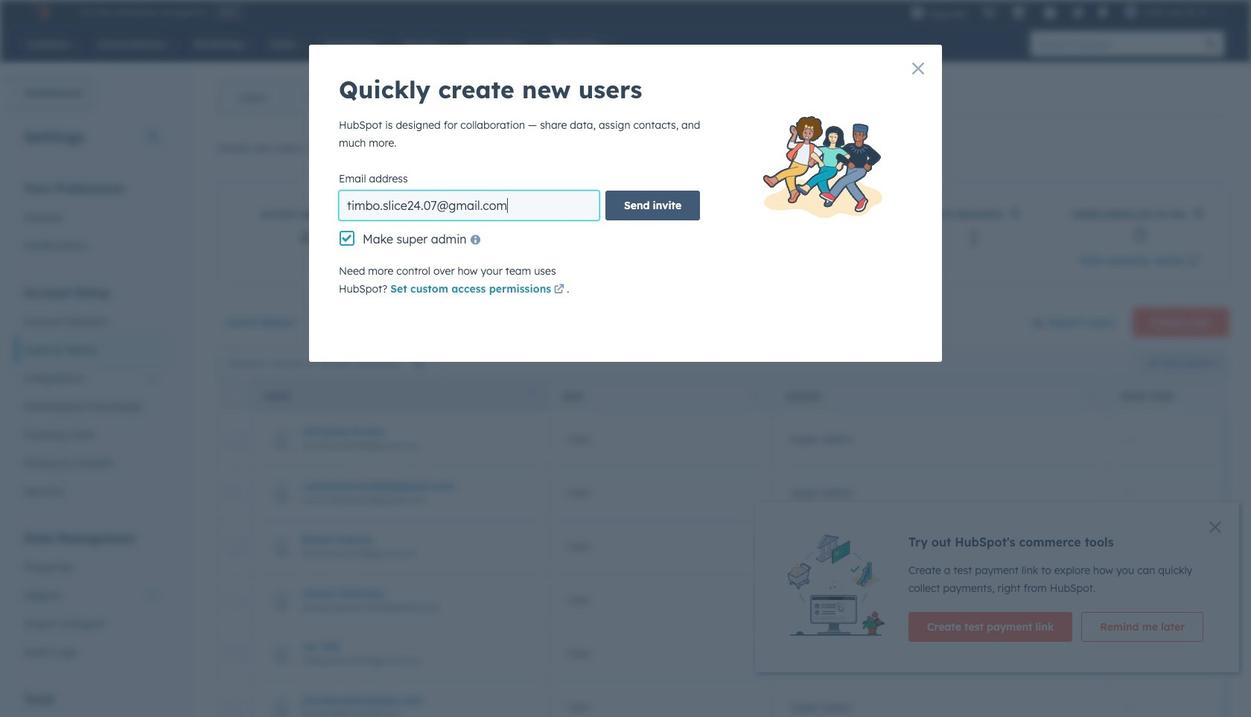 Task type: vqa. For each thing, say whether or not it's contained in the screenshot.
Products element at the left
no



Task type: describe. For each thing, give the bounding box(es) containing it.
Enter email email field
[[339, 191, 600, 221]]

Search name or email address search field
[[221, 350, 437, 377]]

access element
[[773, 627, 1108, 681]]

3 main team element from the top
[[1108, 627, 1252, 681]]

2 press to sort. element from the left
[[1089, 390, 1095, 403]]

0 horizontal spatial close image
[[913, 63, 924, 74]]

2 main team element from the top
[[1108, 574, 1252, 627]]

1 vertical spatial close image
[[1210, 521, 1222, 533]]

marketplaces image
[[1012, 7, 1025, 20]]

your preferences element
[[15, 180, 167, 260]]

1 main team element from the top
[[1108, 520, 1252, 574]]

Search HubSpot search field
[[1031, 31, 1199, 57]]

0 vertical spatial link opens in a new window image
[[824, 141, 834, 159]]



Task type: locate. For each thing, give the bounding box(es) containing it.
data management element
[[15, 530, 167, 667]]

ruby anderson image
[[1125, 5, 1138, 19]]

dialog
[[309, 45, 942, 362]]

0 horizontal spatial press to sort. element
[[754, 390, 760, 403]]

main team element
[[1108, 520, 1252, 574], [1108, 574, 1252, 627], [1108, 627, 1252, 681]]

press to sort. image
[[754, 390, 760, 400]]

menu
[[903, 0, 1234, 24]]

0 vertical spatial close image
[[913, 63, 924, 74]]

close image
[[913, 63, 924, 74], [1210, 521, 1222, 533]]

link opens in a new window image
[[824, 141, 834, 159], [554, 285, 564, 296]]

press to sort. element
[[754, 390, 760, 403], [1089, 390, 1095, 403]]

press to sort. image
[[1089, 390, 1095, 400]]

1 vertical spatial link opens in a new window image
[[554, 285, 564, 296]]

1 horizontal spatial link opens in a new window image
[[824, 141, 834, 159]]

1 horizontal spatial press to sort. element
[[1089, 390, 1095, 403]]

0 horizontal spatial link opens in a new window image
[[554, 285, 564, 296]]

1 press to sort. element from the left
[[754, 390, 760, 403]]

navigation
[[217, 79, 361, 116]]

1 horizontal spatial close image
[[1210, 521, 1222, 533]]

ascending sort. press to sort descending. image
[[531, 390, 536, 400]]

link opens in a new window image
[[824, 144, 834, 155], [1189, 253, 1199, 271], [1189, 256, 1199, 267], [554, 282, 564, 299]]

ascending sort. press to sort descending. element
[[531, 390, 536, 403]]

account setup element
[[15, 285, 167, 506]]



